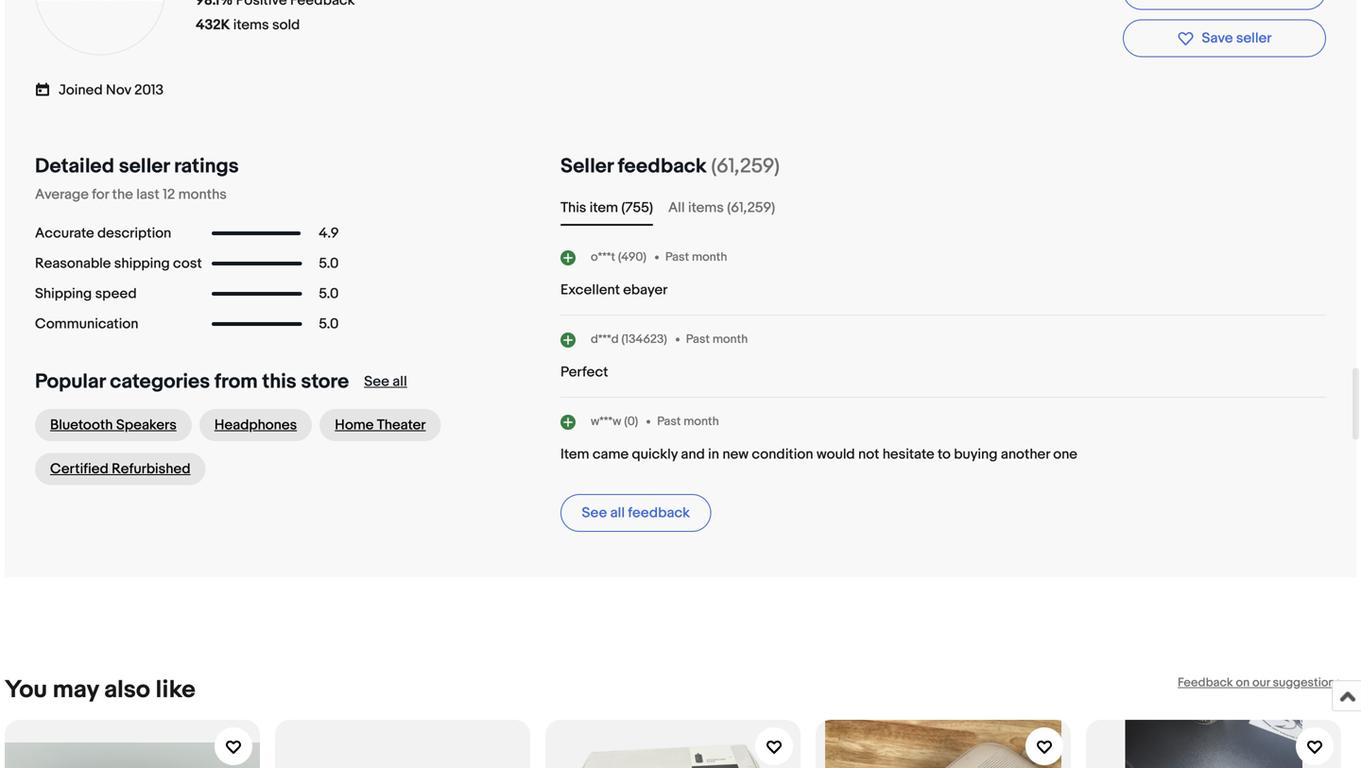 Task type: locate. For each thing, give the bounding box(es) containing it.
2 5.0 from the top
[[319, 286, 339, 303]]

0 vertical spatial month
[[692, 250, 728, 265]]

feedback
[[618, 154, 707, 179], [628, 505, 690, 522]]

1 horizontal spatial all
[[611, 505, 625, 522]]

on
[[1237, 676, 1250, 691]]

feedback up all
[[618, 154, 707, 179]]

0 vertical spatial past
[[666, 250, 690, 265]]

hesitate
[[883, 446, 935, 463]]

certified refurbished link
[[35, 454, 206, 486]]

communication
[[35, 316, 139, 333]]

speed
[[95, 286, 137, 303]]

seller right save
[[1237, 30, 1272, 47]]

(755)
[[622, 200, 653, 217]]

past right (134623)
[[686, 332, 710, 347]]

2 vertical spatial past
[[657, 415, 681, 429]]

refurbished
[[112, 461, 191, 478]]

2 vertical spatial month
[[684, 415, 719, 429]]

see
[[364, 374, 390, 391], [582, 505, 607, 522]]

for
[[92, 186, 109, 203]]

1 vertical spatial all
[[611, 505, 625, 522]]

1 horizontal spatial seller
[[1237, 30, 1272, 47]]

0 vertical spatial seller
[[1237, 30, 1272, 47]]

past month up and
[[657, 415, 719, 429]]

past for came
[[657, 415, 681, 429]]

items inside tab list
[[689, 200, 724, 217]]

detailed
[[35, 154, 114, 179]]

1 vertical spatial 5.0
[[319, 286, 339, 303]]

average
[[35, 186, 89, 203]]

theater
[[377, 417, 426, 434]]

save seller button
[[1124, 19, 1327, 57]]

from
[[215, 370, 258, 394]]

past month
[[666, 250, 728, 265], [686, 332, 748, 347], [657, 415, 719, 429]]

month for ebayer
[[692, 250, 728, 265]]

1 horizontal spatial items
[[689, 200, 724, 217]]

see all feedback
[[582, 505, 690, 522]]

1 vertical spatial see
[[582, 505, 607, 522]]

(61,259) for all items (61,259)
[[727, 200, 776, 217]]

seller for save
[[1237, 30, 1272, 47]]

not
[[859, 446, 880, 463]]

seller inside the save seller button
[[1237, 30, 1272, 47]]

0 horizontal spatial items
[[233, 17, 269, 34]]

1 5.0 from the top
[[319, 255, 339, 272]]

certified
[[50, 461, 109, 478]]

items
[[233, 17, 269, 34], [689, 200, 724, 217]]

all for see all feedback
[[611, 505, 625, 522]]

0 vertical spatial 5.0
[[319, 255, 339, 272]]

1 horizontal spatial see
[[582, 505, 607, 522]]

o***t
[[591, 250, 616, 265]]

1 vertical spatial seller
[[119, 154, 170, 179]]

save seller
[[1202, 30, 1272, 47]]

shipping
[[114, 255, 170, 272]]

ebayer
[[623, 282, 668, 299]]

accurate
[[35, 225, 94, 242]]

store
[[301, 370, 349, 394]]

1 vertical spatial feedback
[[628, 505, 690, 522]]

d***d (134623)
[[591, 332, 667, 347]]

our
[[1253, 676, 1271, 691]]

shipping speed
[[35, 286, 137, 303]]

(61,259)
[[712, 154, 780, 179], [727, 200, 776, 217]]

tab list
[[561, 198, 1327, 219]]

items left sold
[[233, 17, 269, 34]]

see up home theater
[[364, 374, 390, 391]]

1 vertical spatial items
[[689, 200, 724, 217]]

(61,259) right all
[[727, 200, 776, 217]]

nov
[[106, 82, 131, 99]]

feedback on our suggestions link
[[1178, 676, 1342, 691]]

w***w
[[591, 415, 622, 429]]

past up quickly
[[657, 415, 681, 429]]

items right all
[[689, 200, 724, 217]]

(61,259) for seller feedback (61,259)
[[712, 154, 780, 179]]

headphones
[[215, 417, 297, 434]]

past month right (134623)
[[686, 332, 748, 347]]

0 vertical spatial all
[[393, 374, 407, 391]]

(134623)
[[622, 332, 667, 347]]

home
[[335, 417, 374, 434]]

last
[[136, 186, 160, 203]]

seller for detailed
[[119, 154, 170, 179]]

2013
[[134, 82, 164, 99]]

feedback on our suggestions
[[1178, 676, 1342, 691]]

accurate description
[[35, 225, 171, 242]]

(61,259) up all items (61,259)
[[712, 154, 780, 179]]

0 horizontal spatial seller
[[119, 154, 170, 179]]

item came quickly and in new condition would not hesitate to buying another one
[[561, 446, 1078, 463]]

item
[[590, 200, 619, 217]]

popular categories from this store
[[35, 370, 349, 394]]

month down all items (61,259)
[[692, 250, 728, 265]]

reasonable shipping cost
[[35, 255, 202, 272]]

0 vertical spatial items
[[233, 17, 269, 34]]

see inside the see all feedback link
[[582, 505, 607, 522]]

2 vertical spatial 5.0
[[319, 316, 339, 333]]

all up theater
[[393, 374, 407, 391]]

this item (755)
[[561, 200, 653, 217]]

like
[[156, 676, 196, 706]]

list
[[5, 706, 1357, 769]]

feedback down quickly
[[628, 505, 690, 522]]

all
[[393, 374, 407, 391], [611, 505, 625, 522]]

items for all
[[689, 200, 724, 217]]

categories
[[110, 370, 210, 394]]

d***d
[[591, 332, 619, 347]]

0 vertical spatial (61,259)
[[712, 154, 780, 179]]

month right (134623)
[[713, 332, 748, 347]]

see for see all
[[364, 374, 390, 391]]

average for the last 12 months
[[35, 186, 227, 203]]

0 vertical spatial see
[[364, 374, 390, 391]]

1 vertical spatial (61,259)
[[727, 200, 776, 217]]

all
[[669, 200, 685, 217]]

item
[[561, 446, 590, 463]]

past right (490)
[[666, 250, 690, 265]]

see down came
[[582, 505, 607, 522]]

sold
[[272, 17, 300, 34]]

tab list containing this item (755)
[[561, 198, 1327, 219]]

month
[[692, 250, 728, 265], [713, 332, 748, 347], [684, 415, 719, 429]]

you
[[5, 676, 47, 706]]

1 vertical spatial past
[[686, 332, 710, 347]]

0 horizontal spatial all
[[393, 374, 407, 391]]

0 horizontal spatial see
[[364, 374, 390, 391]]

excellent ebayer
[[561, 282, 668, 299]]

seller up last
[[119, 154, 170, 179]]

w***w (0)
[[591, 415, 639, 429]]

5.0
[[319, 255, 339, 272], [319, 286, 339, 303], [319, 316, 339, 333]]

past month down all
[[666, 250, 728, 265]]

0 vertical spatial past month
[[666, 250, 728, 265]]

month up and
[[684, 415, 719, 429]]

joined
[[59, 82, 103, 99]]

2 vertical spatial past month
[[657, 415, 719, 429]]

12
[[163, 186, 175, 203]]

month for came
[[684, 415, 719, 429]]

excellent
[[561, 282, 620, 299]]

o***t (490)
[[591, 250, 647, 265]]

all down came
[[611, 505, 625, 522]]

this
[[561, 200, 587, 217]]

detailed seller ratings
[[35, 154, 239, 179]]



Task type: vqa. For each thing, say whether or not it's contained in the screenshot.
hesitate
yes



Task type: describe. For each thing, give the bounding box(es) containing it.
432k
[[196, 17, 230, 34]]

seller feedback (61,259)
[[561, 154, 780, 179]]

ratings
[[174, 154, 239, 179]]

description
[[97, 225, 171, 242]]

new
[[723, 446, 749, 463]]

another
[[1001, 446, 1051, 463]]

this
[[262, 370, 297, 394]]

text__icon wrapper image
[[35, 80, 59, 97]]

1 vertical spatial month
[[713, 332, 748, 347]]

see all
[[364, 374, 407, 391]]

quickly
[[632, 446, 678, 463]]

also
[[104, 676, 150, 706]]

perfect
[[561, 364, 608, 381]]

buying
[[954, 446, 998, 463]]

bluetooth
[[50, 417, 113, 434]]

1 vertical spatial past month
[[686, 332, 748, 347]]

shipping
[[35, 286, 92, 303]]

certified refurbished
[[50, 461, 191, 478]]

past month for ebayer
[[666, 250, 728, 265]]

one
[[1054, 446, 1078, 463]]

in
[[708, 446, 720, 463]]

all for see all
[[393, 374, 407, 391]]

3 5.0 from the top
[[319, 316, 339, 333]]

you may also like
[[5, 676, 196, 706]]

5.0 for shipping
[[319, 255, 339, 272]]

months
[[178, 186, 227, 203]]

home theater link
[[320, 410, 441, 442]]

save
[[1202, 30, 1234, 47]]

see all link
[[364, 374, 407, 391]]

reasonable
[[35, 255, 111, 272]]

feedback inside the see all feedback link
[[628, 505, 690, 522]]

items for 432k
[[233, 17, 269, 34]]

and
[[681, 446, 705, 463]]

all items (61,259)
[[669, 200, 776, 217]]

home theater
[[335, 417, 426, 434]]

speakers
[[116, 417, 177, 434]]

bluetooth speakers link
[[35, 410, 192, 442]]

suggestions
[[1274, 676, 1342, 691]]

(0)
[[624, 415, 639, 429]]

cost
[[173, 255, 202, 272]]

0 vertical spatial feedback
[[618, 154, 707, 179]]

may
[[53, 676, 99, 706]]

5.0 for speed
[[319, 286, 339, 303]]

headphones link
[[199, 410, 312, 442]]

past month for came
[[657, 415, 719, 429]]

past for ebayer
[[666, 250, 690, 265]]

condition
[[752, 446, 814, 463]]

seller
[[561, 154, 614, 179]]

came
[[593, 446, 629, 463]]

see all feedback link
[[561, 495, 712, 532]]

popular
[[35, 370, 105, 394]]

(490)
[[618, 250, 647, 265]]

to
[[938, 446, 951, 463]]

see for see all feedback
[[582, 505, 607, 522]]

feedback
[[1178, 676, 1234, 691]]

4.9
[[319, 225, 339, 242]]

bluetooth speakers
[[50, 417, 177, 434]]

joined nov 2013
[[59, 82, 164, 99]]

the
[[112, 186, 133, 203]]

would
[[817, 446, 856, 463]]

432k items sold
[[196, 17, 300, 34]]



